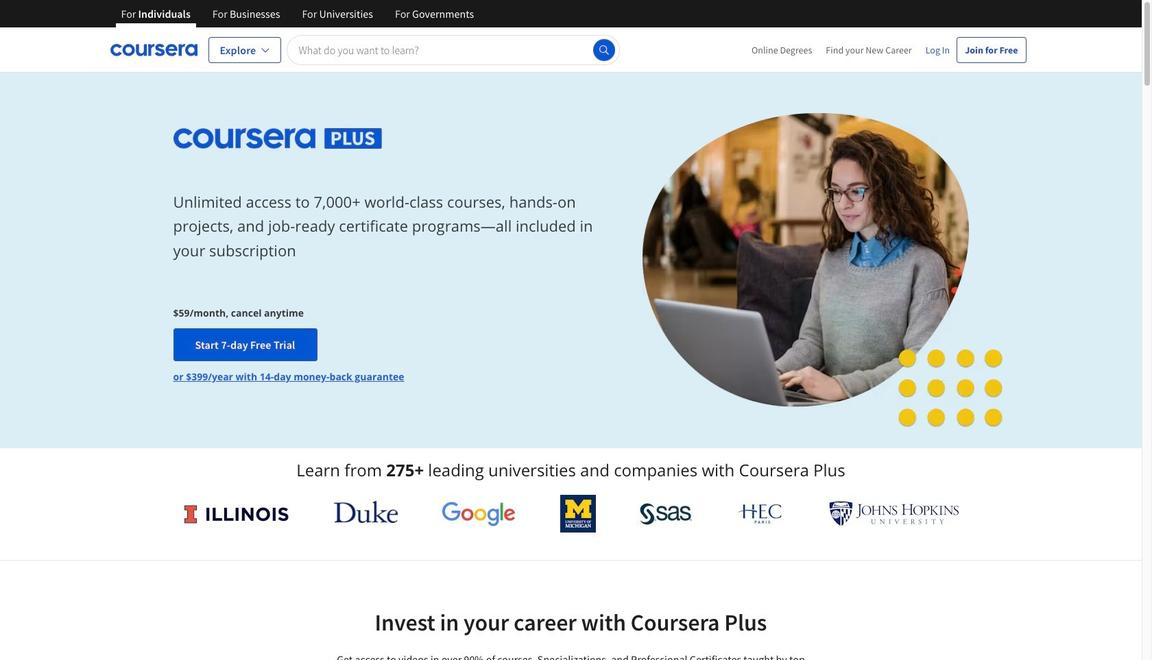 Task type: vqa. For each thing, say whether or not it's contained in the screenshot.
the Banner navigation
yes



Task type: describe. For each thing, give the bounding box(es) containing it.
university of illinois at urbana-champaign image
[[183, 503, 290, 525]]

johns hopkins university image
[[829, 501, 959, 527]]

sas image
[[640, 503, 692, 525]]

What do you want to learn? text field
[[287, 35, 620, 65]]

hec paris image
[[737, 500, 785, 528]]

coursera image
[[110, 39, 197, 61]]



Task type: locate. For each thing, give the bounding box(es) containing it.
banner navigation
[[110, 0, 485, 38]]

google image
[[442, 501, 516, 527]]

None search field
[[287, 35, 620, 65]]

duke university image
[[334, 501, 398, 523]]

coursera plus image
[[173, 128, 382, 149]]

university of michigan image
[[560, 495, 596, 533]]



